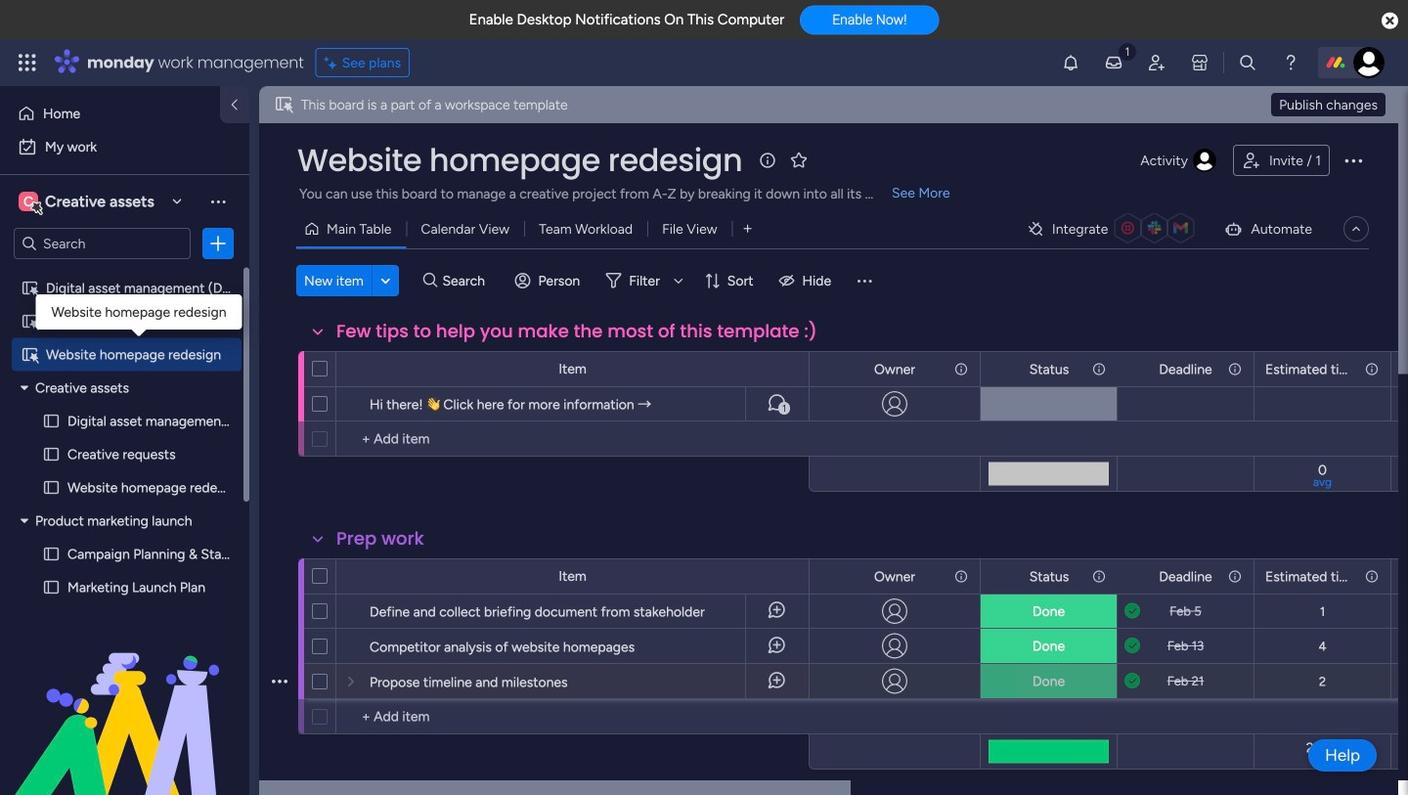 Task type: locate. For each thing, give the bounding box(es) containing it.
option
[[12, 98, 208, 129], [12, 131, 238, 162], [0, 270, 249, 274]]

2 public board image from the top
[[42, 445, 61, 464]]

public board under template workspace image
[[21, 279, 39, 297], [21, 312, 39, 331]]

search everything image
[[1238, 53, 1258, 72]]

collapse board header image
[[1349, 221, 1364, 237]]

public board image
[[42, 412, 61, 430], [42, 445, 61, 464], [42, 478, 61, 497], [42, 545, 61, 563], [42, 578, 61, 597]]

2 vertical spatial v2 done deadline image
[[1125, 672, 1140, 691]]

v2 done deadline image
[[1125, 602, 1140, 621], [1125, 637, 1140, 655], [1125, 672, 1140, 691]]

2 public board under template workspace image from the top
[[21, 312, 39, 331]]

help image
[[1281, 53, 1301, 72]]

workspace selection element
[[19, 190, 157, 215]]

3 v2 done deadline image from the top
[[1125, 672, 1140, 691]]

column information image
[[1228, 361, 1243, 377], [1364, 361, 1380, 377], [954, 569, 969, 584]]

add view image
[[744, 222, 752, 236]]

1 vertical spatial public board under template workspace image
[[21, 312, 39, 331]]

list box
[[0, 268, 270, 733]]

show board description image
[[756, 151, 780, 170]]

options image
[[1342, 149, 1365, 172]]

None field
[[292, 140, 747, 181], [332, 319, 822, 344], [870, 358, 920, 380], [1025, 358, 1074, 380], [1154, 358, 1217, 380], [1261, 358, 1360, 380], [332, 526, 429, 552], [870, 566, 920, 587], [1025, 566, 1074, 587], [1154, 566, 1217, 587], [1261, 566, 1360, 587], [292, 140, 747, 181], [332, 319, 822, 344], [870, 358, 920, 380], [1025, 358, 1074, 380], [1154, 358, 1217, 380], [1261, 358, 1360, 380], [332, 526, 429, 552], [870, 566, 920, 587], [1025, 566, 1074, 587], [1154, 566, 1217, 587], [1261, 566, 1360, 587]]

update feed image
[[1104, 53, 1124, 72]]

notifications image
[[1061, 53, 1081, 72]]

1 image
[[1119, 40, 1137, 62]]

1 public board under template workspace image from the top
[[21, 279, 39, 297]]

add to favorites image
[[790, 150, 809, 170]]

board activity image
[[1193, 149, 1217, 172]]

column information image
[[954, 361, 969, 377], [1092, 361, 1107, 377], [1092, 569, 1107, 584], [1228, 569, 1243, 584], [1364, 569, 1380, 584]]

select product image
[[18, 53, 37, 72]]

1 vertical spatial v2 done deadline image
[[1125, 637, 1140, 655]]

lottie animation image
[[0, 598, 249, 795]]

0 horizontal spatial column information image
[[954, 569, 969, 584]]

2 horizontal spatial column information image
[[1364, 361, 1380, 377]]

0 vertical spatial v2 done deadline image
[[1125, 602, 1140, 621]]

Search in workspace field
[[41, 232, 163, 255]]

0 vertical spatial public board under template workspace image
[[21, 279, 39, 297]]

options image
[[208, 234, 228, 253]]



Task type: vqa. For each thing, say whether or not it's contained in the screenshot.
field
yes



Task type: describe. For each thing, give the bounding box(es) containing it.
john smith image
[[1354, 47, 1385, 78]]

workspace options image
[[208, 191, 228, 211]]

arrow down image
[[667, 269, 690, 292]]

1 vertical spatial option
[[12, 131, 238, 162]]

Search field
[[438, 267, 496, 294]]

caret down image
[[21, 514, 28, 528]]

4 public board image from the top
[[42, 545, 61, 563]]

monday marketplace image
[[1190, 53, 1210, 72]]

angle down image
[[381, 273, 390, 288]]

2 vertical spatial option
[[0, 270, 249, 274]]

invite members image
[[1147, 53, 1167, 72]]

menu image
[[855, 271, 875, 290]]

2 v2 done deadline image from the top
[[1125, 637, 1140, 655]]

1 horizontal spatial column information image
[[1228, 361, 1243, 377]]

1 v2 done deadline image from the top
[[1125, 602, 1140, 621]]

workspace image
[[19, 191, 38, 212]]

1 public board image from the top
[[42, 412, 61, 430]]

v2 search image
[[423, 270, 438, 292]]

dapulse close image
[[1382, 11, 1399, 31]]

0 vertical spatial option
[[12, 98, 208, 129]]

caret down image
[[21, 381, 28, 395]]

5 public board image from the top
[[42, 578, 61, 597]]

see plans image
[[324, 52, 342, 74]]

lottie animation element
[[0, 598, 249, 795]]

3 public board image from the top
[[42, 478, 61, 497]]

public board under template workspace image
[[21, 345, 39, 364]]



